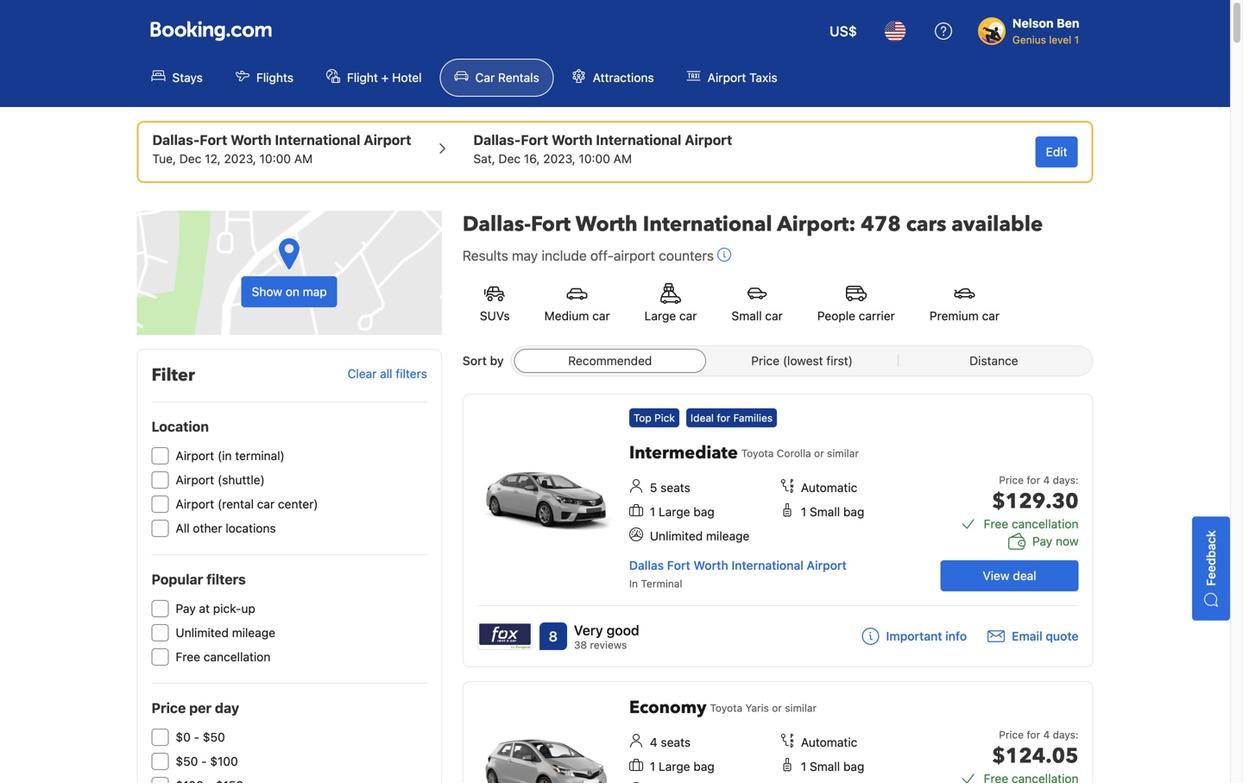 Task type: vqa. For each thing, say whether or not it's contained in the screenshot.
the top Free
yes



Task type: locate. For each thing, give the bounding box(es) containing it.
(rental
[[218, 497, 254, 511]]

1 days: from the top
[[1053, 474, 1079, 486]]

0 vertical spatial small
[[732, 309, 762, 323]]

seats right 5
[[661, 481, 691, 495]]

0 horizontal spatial am
[[294, 152, 313, 166]]

1 vertical spatial days:
[[1053, 729, 1079, 741]]

dec left 12,
[[180, 152, 202, 166]]

similar
[[827, 447, 859, 459], [785, 702, 817, 714]]

$0
[[176, 730, 191, 745]]

478
[[861, 210, 902, 239]]

unlimited up dallas
[[650, 529, 703, 543]]

0 vertical spatial similar
[[827, 447, 859, 459]]

1 vertical spatial free
[[176, 650, 200, 664]]

on
[[286, 285, 300, 299]]

2023, inside dallas-fort worth international airport tue, dec 12, 2023, 10:00 am
[[224, 152, 256, 166]]

worth up off-
[[576, 210, 638, 239]]

1 seats from the top
[[661, 481, 691, 495]]

seats down economy
[[661, 735, 691, 750]]

dallas-fort worth international airport group down attractions "link"
[[474, 130, 733, 168]]

0 horizontal spatial dallas-fort worth international airport group
[[152, 130, 411, 168]]

1 product card group from the top
[[463, 394, 1100, 668]]

fort inside dallas fort worth international airport in terminal
[[667, 558, 691, 573]]

airport inside dallas fort worth international airport in terminal
[[807, 558, 847, 573]]

pay for pay at pick-up
[[176, 602, 196, 616]]

2 seats from the top
[[661, 735, 691, 750]]

price up $129.30
[[1000, 474, 1024, 486]]

1 horizontal spatial cancellation
[[1012, 517, 1079, 531]]

1 vertical spatial 1 large bag
[[650, 760, 715, 774]]

toyota for economy
[[710, 702, 743, 714]]

$50 - $100
[[176, 754, 238, 769]]

10:00 down drop-off location element
[[579, 152, 610, 166]]

2 am from the left
[[614, 152, 632, 166]]

0 vertical spatial mileage
[[706, 529, 750, 543]]

dallas fort worth international airport in terminal
[[629, 558, 847, 590]]

mileage down up
[[232, 626, 276, 640]]

ben
[[1057, 16, 1080, 30]]

0 horizontal spatial 10:00
[[260, 152, 291, 166]]

view
[[983, 569, 1010, 583]]

am for dallas-fort worth international airport tue, dec 12, 2023, 10:00 am
[[294, 152, 313, 166]]

cancellation
[[1012, 517, 1079, 531], [204, 650, 271, 664]]

1 1 large bag from the top
[[650, 505, 715, 519]]

mileage up dallas fort worth international airport button
[[706, 529, 750, 543]]

dallas-fort worth international airport group
[[152, 130, 411, 168], [474, 130, 733, 168]]

for
[[717, 412, 731, 424], [1027, 474, 1041, 486], [1027, 729, 1041, 741]]

pay left now
[[1033, 534, 1053, 548]]

airport (rental car center)
[[176, 497, 318, 511]]

fort for dallas-fort worth international airport sat, dec 16, 2023, 10:00 am
[[521, 132, 549, 148]]

am down pick-up location element
[[294, 152, 313, 166]]

1 vertical spatial large
[[659, 505, 691, 519]]

show on map button
[[137, 211, 442, 335]]

economy
[[629, 696, 707, 720]]

- for $0
[[194, 730, 200, 745]]

for up the $124.05
[[1027, 729, 1041, 741]]

worth inside dallas-fort worth international airport tue, dec 12, 2023, 10:00 am
[[231, 132, 272, 148]]

fort up include
[[531, 210, 571, 239]]

38
[[574, 639, 587, 651]]

important info button
[[862, 628, 967, 645]]

small
[[732, 309, 762, 323], [810, 505, 840, 519], [810, 760, 840, 774]]

2 1 large bag from the top
[[650, 760, 715, 774]]

(lowest
[[783, 354, 824, 368]]

dallas- up sat,
[[474, 132, 521, 148]]

toyota down families
[[742, 447, 774, 459]]

1 horizontal spatial free cancellation
[[984, 517, 1079, 531]]

1 am from the left
[[294, 152, 313, 166]]

1 horizontal spatial filters
[[396, 367, 427, 381]]

0 vertical spatial filters
[[396, 367, 427, 381]]

search summary element
[[137, 121, 1094, 183]]

dallas- for dallas-fort worth international airport tue, dec 12, 2023, 10:00 am
[[152, 132, 200, 148]]

toyota left yaris in the right of the page
[[710, 702, 743, 714]]

bag
[[694, 505, 715, 519], [844, 505, 865, 519], [694, 760, 715, 774], [844, 760, 865, 774]]

pick-
[[213, 602, 241, 616]]

0 horizontal spatial mileage
[[232, 626, 276, 640]]

car for premium car
[[983, 309, 1000, 323]]

in
[[629, 578, 638, 590]]

1 horizontal spatial am
[[614, 152, 632, 166]]

distance
[[970, 354, 1019, 368]]

us$ button
[[820, 10, 868, 52]]

corolla
[[777, 447, 812, 459]]

1 large bag down "5 seats"
[[650, 505, 715, 519]]

1 horizontal spatial dec
[[499, 152, 521, 166]]

$50 up $50 - $100
[[203, 730, 225, 745]]

0 vertical spatial large
[[645, 309, 676, 323]]

or right yaris in the right of the page
[[772, 702, 782, 714]]

days: for $124.05
[[1053, 729, 1079, 741]]

small for 4 seats
[[810, 760, 840, 774]]

1
[[1075, 34, 1080, 46], [650, 505, 656, 519], [801, 505, 807, 519], [650, 760, 656, 774], [801, 760, 807, 774]]

1 horizontal spatial -
[[201, 754, 207, 769]]

first)
[[827, 354, 853, 368]]

1 horizontal spatial mileage
[[706, 529, 750, 543]]

dec inside 'dallas-fort worth international airport sat, dec 16, 2023, 10:00 am'
[[499, 152, 521, 166]]

dec inside dallas-fort worth international airport tue, dec 12, 2023, 10:00 am
[[180, 152, 202, 166]]

10:00 for dallas-fort worth international airport tue, dec 12, 2023, 10:00 am
[[260, 152, 291, 166]]

pay at pick-up
[[176, 602, 256, 616]]

$50
[[203, 730, 225, 745], [176, 754, 198, 769]]

or inside economy toyota yaris or similar
[[772, 702, 782, 714]]

1 2023, from the left
[[224, 152, 256, 166]]

1 vertical spatial 1 small bag
[[801, 760, 865, 774]]

0 vertical spatial seats
[[661, 481, 691, 495]]

4 up the $124.05
[[1044, 729, 1050, 741]]

0 vertical spatial product card group
[[463, 394, 1100, 668]]

1 small bag for 4 seats
[[801, 760, 865, 774]]

0 horizontal spatial or
[[772, 702, 782, 714]]

1 vertical spatial or
[[772, 702, 782, 714]]

dec for dallas-fort worth international airport tue, dec 12, 2023, 10:00 am
[[180, 152, 202, 166]]

0 vertical spatial free cancellation
[[984, 517, 1079, 531]]

1 vertical spatial for
[[1027, 474, 1041, 486]]

intermediate toyota corolla or similar
[[629, 441, 859, 465]]

0 vertical spatial days:
[[1053, 474, 1079, 486]]

or inside the intermediate toyota corolla or similar
[[814, 447, 825, 459]]

sat,
[[474, 152, 496, 166]]

am inside 'dallas-fort worth international airport sat, dec 16, 2023, 10:00 am'
[[614, 152, 632, 166]]

dallas- for dallas-fort worth international airport sat, dec 16, 2023, 10:00 am
[[474, 132, 521, 148]]

1 vertical spatial $50
[[176, 754, 198, 769]]

car rentals
[[476, 70, 540, 85]]

1 vertical spatial small
[[810, 505, 840, 519]]

cancellation down pick-
[[204, 650, 271, 664]]

worth inside dallas fort worth international airport in terminal
[[694, 558, 729, 573]]

1 horizontal spatial 2023,
[[543, 152, 576, 166]]

1 horizontal spatial pay
[[1033, 534, 1053, 548]]

4 inside the price for 4 days: $124.05
[[1044, 729, 1050, 741]]

1 vertical spatial -
[[201, 754, 207, 769]]

worth for dallas-fort worth international airport sat, dec 16, 2023, 10:00 am
[[552, 132, 593, 148]]

feedback button
[[1193, 516, 1231, 621]]

1 horizontal spatial unlimited mileage
[[650, 529, 750, 543]]

1 vertical spatial toyota
[[710, 702, 743, 714]]

free cancellation down $129.30
[[984, 517, 1079, 531]]

international inside dallas-fort worth international airport tue, dec 12, 2023, 10:00 am
[[275, 132, 361, 148]]

filters
[[396, 367, 427, 381], [207, 571, 246, 588]]

fort up 16,
[[521, 132, 549, 148]]

view deal button
[[941, 561, 1079, 592]]

toyota for intermediate
[[742, 447, 774, 459]]

similar right yaris in the right of the page
[[785, 702, 817, 714]]

international
[[275, 132, 361, 148], [596, 132, 682, 148], [643, 210, 773, 239], [732, 558, 804, 573]]

large inside large car button
[[645, 309, 676, 323]]

price for 4 days: $129.30
[[993, 474, 1079, 516]]

1 automatic from the top
[[801, 481, 858, 495]]

0 horizontal spatial filters
[[207, 571, 246, 588]]

similar for economy
[[785, 702, 817, 714]]

price up the $124.05
[[1000, 729, 1024, 741]]

am inside dallas-fort worth international airport tue, dec 12, 2023, 10:00 am
[[294, 152, 313, 166]]

0 vertical spatial automatic
[[801, 481, 858, 495]]

skip to main content element
[[0, 0, 1231, 107]]

for up $129.30
[[1027, 474, 1041, 486]]

4
[[1044, 474, 1050, 486], [1044, 729, 1050, 741], [650, 735, 658, 750]]

pay left at
[[176, 602, 196, 616]]

0 horizontal spatial dec
[[180, 152, 202, 166]]

all other locations
[[176, 521, 276, 535]]

price inside price for 4 days: $129.30
[[1000, 474, 1024, 486]]

flights link
[[221, 59, 308, 97]]

$50 down $0
[[176, 754, 198, 769]]

$0 - $50
[[176, 730, 225, 745]]

2023,
[[224, 152, 256, 166], [543, 152, 576, 166]]

airport inside 'dallas-fort worth international airport sat, dec 16, 2023, 10:00 am'
[[685, 132, 733, 148]]

fort for dallas fort worth international airport in terminal
[[667, 558, 691, 573]]

international inside 'dallas-fort worth international airport sat, dec 16, 2023, 10:00 am'
[[596, 132, 682, 148]]

terminal)
[[235, 449, 285, 463]]

or right 'corolla'
[[814, 447, 825, 459]]

am down drop-off location element
[[614, 152, 632, 166]]

0 horizontal spatial $50
[[176, 754, 198, 769]]

0 vertical spatial pay
[[1033, 534, 1053, 548]]

large down 4 seats
[[659, 760, 691, 774]]

fort inside 'dallas-fort worth international airport sat, dec 16, 2023, 10:00 am'
[[521, 132, 549, 148]]

dec left 16,
[[499, 152, 521, 166]]

price left per
[[152, 700, 186, 716]]

2 10:00 from the left
[[579, 152, 610, 166]]

0 horizontal spatial free
[[176, 650, 200, 664]]

0 vertical spatial for
[[717, 412, 731, 424]]

free cancellation down pick-
[[176, 650, 271, 664]]

1 horizontal spatial $50
[[203, 730, 225, 745]]

worth
[[231, 132, 272, 148], [552, 132, 593, 148], [576, 210, 638, 239], [694, 558, 729, 573]]

worth right dallas
[[694, 558, 729, 573]]

4 up $129.30
[[1044, 474, 1050, 486]]

0 vertical spatial unlimited
[[650, 529, 703, 543]]

1 vertical spatial pay
[[176, 602, 196, 616]]

0 vertical spatial or
[[814, 447, 825, 459]]

toyota inside the intermediate toyota corolla or similar
[[742, 447, 774, 459]]

dallas- up tue,
[[152, 132, 200, 148]]

airport (in terminal)
[[176, 449, 285, 463]]

days: inside price for 4 days: $129.30
[[1053, 474, 1079, 486]]

for right ideal
[[717, 412, 731, 424]]

drop-off date element
[[474, 150, 733, 168]]

worth up "pick-up date" 'element'
[[231, 132, 272, 148]]

2023, right 12,
[[224, 152, 256, 166]]

1 dallas-fort worth international airport group from the left
[[152, 130, 411, 168]]

1 small bag
[[801, 505, 865, 519], [801, 760, 865, 774]]

2023, right 16,
[[543, 152, 576, 166]]

families
[[734, 412, 773, 424]]

2 automatic from the top
[[801, 735, 858, 750]]

clear all filters
[[348, 367, 427, 381]]

2023, inside 'dallas-fort worth international airport sat, dec 16, 2023, 10:00 am'
[[543, 152, 576, 166]]

map
[[303, 285, 327, 299]]

dallas- for dallas-fort worth international airport: 478 cars available
[[463, 210, 531, 239]]

-
[[194, 730, 200, 745], [201, 754, 207, 769]]

medium car button
[[527, 273, 628, 335]]

off-
[[591, 247, 614, 264]]

similar inside economy toyota yaris or similar
[[785, 702, 817, 714]]

0 horizontal spatial free cancellation
[[176, 650, 271, 664]]

1 horizontal spatial or
[[814, 447, 825, 459]]

dallas-fort worth international airport group down flights
[[152, 130, 411, 168]]

include
[[542, 247, 587, 264]]

dallas- up results
[[463, 210, 531, 239]]

dallas- inside dallas-fort worth international airport tue, dec 12, 2023, 10:00 am
[[152, 132, 200, 148]]

filters up pick-
[[207, 571, 246, 588]]

all
[[380, 367, 393, 381]]

price inside sort by element
[[752, 354, 780, 368]]

4 inside price for 4 days: $129.30
[[1044, 474, 1050, 486]]

1 dec from the left
[[180, 152, 202, 166]]

2 dallas-fort worth international airport group from the left
[[474, 130, 733, 168]]

1 vertical spatial seats
[[661, 735, 691, 750]]

fort up 12,
[[200, 132, 227, 148]]

flight + hotel link
[[312, 59, 437, 97]]

car right medium
[[593, 309, 610, 323]]

car
[[593, 309, 610, 323], [680, 309, 697, 323], [766, 309, 783, 323], [983, 309, 1000, 323], [257, 497, 275, 511]]

large car button
[[628, 273, 715, 335]]

1 vertical spatial automatic
[[801, 735, 858, 750]]

taxis
[[750, 70, 778, 85]]

filters right all
[[396, 367, 427, 381]]

similar right 'corolla'
[[827, 447, 859, 459]]

car up price (lowest first)
[[766, 309, 783, 323]]

1 vertical spatial product card group
[[463, 681, 1094, 783]]

+
[[381, 70, 389, 85]]

price inside the price for 4 days: $124.05
[[1000, 729, 1024, 741]]

large
[[645, 309, 676, 323], [659, 505, 691, 519], [659, 760, 691, 774]]

international for 16,
[[596, 132, 682, 148]]

worth inside 'dallas-fort worth international airport sat, dec 16, 2023, 10:00 am'
[[552, 132, 593, 148]]

0 horizontal spatial -
[[194, 730, 200, 745]]

top
[[634, 412, 652, 424]]

0 horizontal spatial 2023,
[[224, 152, 256, 166]]

cancellation up pay now
[[1012, 517, 1079, 531]]

free down at
[[176, 650, 200, 664]]

results
[[463, 247, 509, 264]]

0 horizontal spatial pay
[[176, 602, 196, 616]]

days:
[[1053, 474, 1079, 486], [1053, 729, 1079, 741]]

may
[[512, 247, 538, 264]]

premium car button
[[913, 273, 1017, 335]]

toyota inside economy toyota yaris or similar
[[710, 702, 743, 714]]

1 horizontal spatial 10:00
[[579, 152, 610, 166]]

product card group
[[463, 394, 1100, 668], [463, 681, 1094, 783]]

large down "5 seats"
[[659, 505, 691, 519]]

if you choose one, you'll need to make your own way there - but prices can be a lot lower. image
[[718, 248, 731, 262], [718, 248, 731, 262]]

car right premium
[[983, 309, 1000, 323]]

1 horizontal spatial similar
[[827, 447, 859, 459]]

attractions link
[[558, 59, 669, 97]]

10:00 inside 'dallas-fort worth international airport sat, dec 16, 2023, 10:00 am'
[[579, 152, 610, 166]]

1 horizontal spatial free
[[984, 517, 1009, 531]]

unlimited mileage down pick-
[[176, 626, 276, 640]]

price for price per day
[[152, 700, 186, 716]]

- right $0
[[194, 730, 200, 745]]

unlimited mileage up dallas fort worth international airport button
[[650, 529, 750, 543]]

price (lowest first)
[[752, 354, 853, 368]]

1 horizontal spatial unlimited
[[650, 529, 703, 543]]

car for small car
[[766, 309, 783, 323]]

0 vertical spatial 1 small bag
[[801, 505, 865, 519]]

worth up drop-off date element
[[552, 132, 593, 148]]

1 10:00 from the left
[[260, 152, 291, 166]]

1 1 small bag from the top
[[801, 505, 865, 519]]

2 vertical spatial large
[[659, 760, 691, 774]]

dallas-fort worth international airport sat, dec 16, 2023, 10:00 am
[[474, 132, 733, 166]]

1 vertical spatial cancellation
[[204, 650, 271, 664]]

days: up $129.30
[[1053, 474, 1079, 486]]

0 vertical spatial toyota
[[742, 447, 774, 459]]

2 product card group from the top
[[463, 681, 1094, 783]]

1 large bag down 4 seats
[[650, 760, 715, 774]]

airport inside skip to main content element
[[708, 70, 747, 85]]

large down airport
[[645, 309, 676, 323]]

2 dec from the left
[[499, 152, 521, 166]]

dec for dallas-fort worth international airport sat, dec 16, 2023, 10:00 am
[[499, 152, 521, 166]]

2 1 small bag from the top
[[801, 760, 865, 774]]

center)
[[278, 497, 318, 511]]

0 horizontal spatial unlimited mileage
[[176, 626, 276, 640]]

0 horizontal spatial similar
[[785, 702, 817, 714]]

1 vertical spatial similar
[[785, 702, 817, 714]]

car down counters
[[680, 309, 697, 323]]

- for $50
[[201, 754, 207, 769]]

similar inside the intermediate toyota corolla or similar
[[827, 447, 859, 459]]

0 vertical spatial cancellation
[[1012, 517, 1079, 531]]

fort for dallas-fort worth international airport: 478 cars available
[[531, 210, 571, 239]]

for inside the price for 4 days: $124.05
[[1027, 729, 1041, 741]]

flights
[[256, 70, 294, 85]]

2 vertical spatial for
[[1027, 729, 1041, 741]]

pay for pay now
[[1033, 534, 1053, 548]]

2 vertical spatial small
[[810, 760, 840, 774]]

by
[[490, 354, 504, 368]]

- left $100
[[201, 754, 207, 769]]

1 horizontal spatial dallas-fort worth international airport group
[[474, 130, 733, 168]]

0 horizontal spatial cancellation
[[204, 650, 271, 664]]

free down $129.30
[[984, 517, 1009, 531]]

2 2023, from the left
[[543, 152, 576, 166]]

fort up "terminal"
[[667, 558, 691, 573]]

0 vertical spatial 1 large bag
[[650, 505, 715, 519]]

pick-up date element
[[152, 150, 411, 168]]

0 vertical spatial -
[[194, 730, 200, 745]]

large for 5
[[659, 505, 691, 519]]

10:00 down pick-up location element
[[260, 152, 291, 166]]

email
[[1012, 629, 1043, 643]]

0 horizontal spatial unlimited
[[176, 626, 229, 640]]

fort inside dallas-fort worth international airport tue, dec 12, 2023, 10:00 am
[[200, 132, 227, 148]]

$124.05
[[993, 742, 1079, 771]]

good
[[607, 622, 640, 639]]

0 vertical spatial free
[[984, 517, 1009, 531]]

days: up the $124.05
[[1053, 729, 1079, 741]]

2023, for dallas-fort worth international airport sat, dec 16, 2023, 10:00 am
[[543, 152, 576, 166]]

2 days: from the top
[[1053, 729, 1079, 741]]

10:00 inside dallas-fort worth international airport tue, dec 12, 2023, 10:00 am
[[260, 152, 291, 166]]

price per day
[[152, 700, 239, 716]]

airport (shuttle)
[[176, 473, 265, 487]]

for inside price for 4 days: $129.30
[[1027, 474, 1041, 486]]

price left the (lowest
[[752, 354, 780, 368]]

dallas- inside 'dallas-fort worth international airport sat, dec 16, 2023, 10:00 am'
[[474, 132, 521, 148]]

people carrier button
[[800, 273, 913, 335]]

days: inside the price for 4 days: $124.05
[[1053, 729, 1079, 741]]

unlimited down at
[[176, 626, 229, 640]]



Task type: describe. For each thing, give the bounding box(es) containing it.
cars
[[907, 210, 947, 239]]

at
[[199, 602, 210, 616]]

popular filters
[[152, 571, 246, 588]]

4 for $124.05
[[1044, 729, 1050, 741]]

available
[[952, 210, 1044, 239]]

rentals
[[498, 70, 540, 85]]

small car button
[[715, 273, 800, 335]]

us$
[[830, 23, 857, 39]]

edit button
[[1036, 136, 1078, 168]]

large for 4
[[659, 760, 691, 774]]

quote
[[1046, 629, 1079, 643]]

reviews
[[590, 639, 627, 651]]

4 seats
[[650, 735, 691, 750]]

car for large car
[[680, 309, 697, 323]]

0 vertical spatial unlimited mileage
[[650, 529, 750, 543]]

location
[[152, 418, 209, 435]]

edit
[[1046, 145, 1068, 159]]

car up locations at the bottom of the page
[[257, 497, 275, 511]]

airport
[[614, 247, 656, 264]]

show on map
[[252, 285, 327, 299]]

price for price for 4 days: $124.05
[[1000, 729, 1024, 741]]

intermediate
[[629, 441, 738, 465]]

1 vertical spatial filters
[[207, 571, 246, 588]]

very
[[574, 622, 603, 639]]

for for $124.05
[[1027, 729, 1041, 741]]

1 vertical spatial mileage
[[232, 626, 276, 640]]

automatic for 5 seats
[[801, 481, 858, 495]]

medium
[[545, 309, 589, 323]]

genius
[[1013, 34, 1047, 46]]

small car
[[732, 309, 783, 323]]

per
[[189, 700, 212, 716]]

results may include off-airport counters
[[463, 247, 714, 264]]

popular
[[152, 571, 203, 588]]

worth for dallas-fort worth international airport: 478 cars available
[[576, 210, 638, 239]]

carrier
[[859, 309, 896, 323]]

sort by element
[[511, 345, 1094, 377]]

seats for 4 seats
[[661, 735, 691, 750]]

8
[[549, 628, 558, 645]]

premium car
[[930, 309, 1000, 323]]

automatic for 4 seats
[[801, 735, 858, 750]]

car rentals link
[[440, 59, 554, 97]]

price for 4 days: $124.05
[[993, 729, 1079, 771]]

2023, for dallas-fort worth international airport tue, dec 12, 2023, 10:00 am
[[224, 152, 256, 166]]

international for available
[[643, 210, 773, 239]]

price for price (lowest first)
[[752, 354, 780, 368]]

1 large bag for 5 seats
[[650, 505, 715, 519]]

dallas-fort worth international airport tue, dec 12, 2023, 10:00 am
[[152, 132, 411, 166]]

worth for dallas-fort worth international airport tue, dec 12, 2023, 10:00 am
[[231, 132, 272, 148]]

ideal
[[691, 412, 714, 424]]

sort
[[463, 354, 487, 368]]

airport:
[[777, 210, 856, 239]]

people
[[818, 309, 856, 323]]

4 for $129.30
[[1044, 474, 1050, 486]]

days: for $129.30
[[1053, 474, 1079, 486]]

filter
[[152, 364, 195, 387]]

suvs
[[480, 309, 510, 323]]

1 large bag for 4 seats
[[650, 760, 715, 774]]

pay now
[[1033, 534, 1079, 548]]

nelson ben genius level 1
[[1013, 16, 1080, 46]]

customer rating 8 very good element
[[574, 620, 640, 641]]

nelson
[[1013, 16, 1054, 30]]

10:00 for dallas-fort worth international airport sat, dec 16, 2023, 10:00 am
[[579, 152, 610, 166]]

yaris
[[746, 702, 769, 714]]

airport taxis link
[[673, 59, 793, 97]]

1 vertical spatial free cancellation
[[176, 650, 271, 664]]

clear all filters button
[[348, 367, 427, 381]]

worth for dallas fort worth international airport in terminal
[[694, 558, 729, 573]]

similar for intermediate
[[827, 447, 859, 459]]

1 inside nelson ben genius level 1
[[1075, 34, 1080, 46]]

1 vertical spatial unlimited mileage
[[176, 626, 276, 640]]

premium
[[930, 309, 979, 323]]

other
[[193, 521, 222, 535]]

dallas
[[629, 558, 664, 573]]

airport taxis
[[708, 70, 778, 85]]

1 small bag for 5 seats
[[801, 505, 865, 519]]

car
[[476, 70, 495, 85]]

small inside button
[[732, 309, 762, 323]]

attractions
[[593, 70, 654, 85]]

pick
[[655, 412, 675, 424]]

(in
[[218, 449, 232, 463]]

hotel
[[392, 70, 422, 85]]

important
[[887, 629, 943, 643]]

car for medium car
[[593, 309, 610, 323]]

people carrier
[[818, 309, 896, 323]]

stays link
[[137, 59, 218, 97]]

product card group containing $124.05
[[463, 681, 1094, 783]]

0 vertical spatial $50
[[203, 730, 225, 745]]

$129.30
[[993, 488, 1079, 516]]

dallas fort worth international airport button
[[629, 558, 847, 573]]

price for price for 4 days: $129.30
[[1000, 474, 1024, 486]]

16,
[[524, 152, 540, 166]]

fort for dallas-fort worth international airport tue, dec 12, 2023, 10:00 am
[[200, 132, 227, 148]]

filters inside clear all filters button
[[396, 367, 427, 381]]

ideal for families
[[691, 412, 773, 424]]

pick-up location element
[[152, 130, 411, 150]]

or for intermediate
[[814, 447, 825, 459]]

stays
[[172, 70, 203, 85]]

for for $129.30
[[1027, 474, 1041, 486]]

small for 5 seats
[[810, 505, 840, 519]]

counters
[[659, 247, 714, 264]]

5
[[650, 481, 658, 495]]

airport inside dallas-fort worth international airport tue, dec 12, 2023, 10:00 am
[[364, 132, 411, 148]]

feedback
[[1204, 530, 1219, 586]]

flight + hotel
[[347, 70, 422, 85]]

drop-off location element
[[474, 130, 733, 150]]

international for 12,
[[275, 132, 361, 148]]

show
[[252, 285, 282, 299]]

mileage inside product card group
[[706, 529, 750, 543]]

now
[[1056, 534, 1079, 548]]

clear
[[348, 367, 377, 381]]

1 vertical spatial unlimited
[[176, 626, 229, 640]]

am for dallas-fort worth international airport sat, dec 16, 2023, 10:00 am
[[614, 152, 632, 166]]

4 down economy
[[650, 735, 658, 750]]

dallas-fort worth international airport: 478 cars available
[[463, 210, 1044, 239]]

international inside dallas fort worth international airport in terminal
[[732, 558, 804, 573]]

supplied by fox image
[[478, 624, 532, 650]]

large car
[[645, 309, 697, 323]]

or for economy
[[772, 702, 782, 714]]

product card group containing $129.30
[[463, 394, 1100, 668]]

all
[[176, 521, 190, 535]]

info
[[946, 629, 967, 643]]

very good 38 reviews
[[574, 622, 640, 651]]

up
[[241, 602, 256, 616]]

email quote
[[1012, 629, 1079, 643]]

seats for 5 seats
[[661, 481, 691, 495]]



